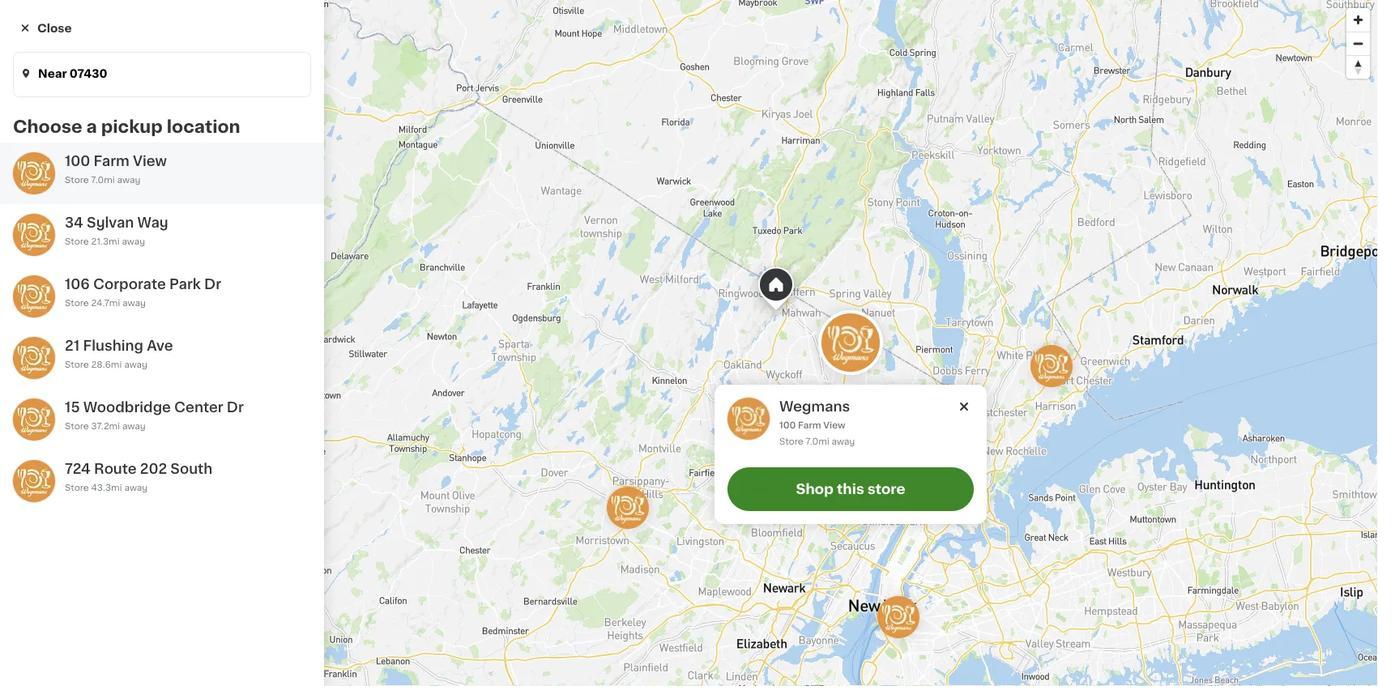 Task type: describe. For each thing, give the bounding box(es) containing it.
0 vertical spatial fresh
[[243, 361, 293, 378]]

wegmans 100 farm view dialog dialog
[[715, 385, 987, 525]]

in for 4
[[473, 657, 482, 666]]

1 horizontal spatial produce
[[243, 142, 348, 165]]

2
[[987, 641, 993, 649]]

each inside wegmans sugar bee apples $3.49 / lb about 0.42 lb each
[[863, 637, 886, 646]]

dr for 106 corporate park dr
[[204, 278, 221, 291]]

farm inside pickup at 100 farm view popup button
[[1051, 83, 1083, 95]]

lemons
[[987, 625, 1033, 636]]

1 vertical spatial produce
[[19, 470, 69, 482]]

view cart. items in cart: 0 image
[[1307, 79, 1327, 99]]

/
[[830, 624, 834, 633]]

$1.48 each (estimated) element
[[801, 585, 974, 606]]

add for 13
[[752, 419, 775, 431]]

$3.49
[[801, 624, 828, 633]]

farm inside 100 farm view store 7.0mi away
[[94, 154, 130, 168]]

100% satisfaction guarantee button
[[25, 248, 182, 264]]

pickup at 100 farm view
[[965, 83, 1116, 95]]

buy it again
[[45, 349, 114, 361]]

stock for 4
[[484, 657, 509, 666]]

(est.)
[[874, 586, 909, 599]]

family for 4
[[542, 609, 584, 620]]

100% satisfaction guarantee
[[41, 253, 172, 262]]

club
[[104, 270, 125, 278]]

ready by 11:20am link
[[1136, 79, 1274, 99]]

0 vertical spatial 4
[[438, 587, 451, 604]]

$ 4 59
[[432, 587, 464, 604]]

15
[[65, 401, 80, 415]]

21
[[65, 339, 80, 353]]

49
[[1008, 588, 1021, 597]]

away inside 106 corporate park dr store 24.7mi away
[[122, 299, 146, 308]]

59
[[452, 588, 464, 597]]

flushing
[[83, 339, 144, 353]]

product group containing 7
[[987, 405, 1160, 671]]

corporate
[[93, 278, 166, 291]]

near
[[38, 68, 67, 79]]

sponsored badge image
[[801, 649, 850, 659]]

park
[[169, 278, 201, 291]]

earn 5% credit back on every eligible pickup order!
[[536, 22, 895, 36]]

bag inside wegmans lemons, bagged 32 oz bag
[[1200, 624, 1217, 633]]

11:20am
[[1224, 83, 1274, 95]]

away inside 15 woodbridge center dr store 37.2mi away
[[122, 422, 146, 431]]

store inside 15 woodbridge center dr store 37.2mi away
[[65, 422, 89, 431]]

it
[[71, 349, 79, 361]]

reset bearing to north image
[[1347, 56, 1371, 79]]

view more link
[[1274, 362, 1347, 378]]

21.3mi
[[91, 237, 120, 246]]

wegmans sugar bee apples $3.49 / lb about 0.42 lb each
[[801, 609, 962, 646]]

$ for 1
[[805, 588, 811, 597]]

add button for 7
[[1093, 410, 1156, 439]]

save
[[139, 270, 161, 278]]

than
[[70, 237, 91, 246]]

7.0mi inside the wegmans 100 farm view store 7.0mi away
[[806, 437, 830, 446]]

many for 13
[[632, 657, 657, 666]]

sylvan
[[87, 216, 134, 230]]

lists link
[[10, 371, 197, 404]]

48
[[820, 588, 832, 597]]

106 corporate park dr store 24.7mi away
[[65, 278, 221, 308]]

each inside $1.48 each (estimated) element
[[839, 586, 871, 599]]

wegmans organic bagged lemons 2 lb bag
[[987, 609, 1140, 649]]

order!
[[852, 22, 895, 36]]

100 farm view store 7.0mi away
[[65, 154, 167, 184]]

product group containing 5
[[1173, 405, 1347, 635]]

many in stock for 13
[[632, 657, 695, 666]]

buy
[[45, 349, 68, 361]]

produce link
[[10, 460, 197, 491]]

wegmans lemons, bagged 32 oz bag
[[1173, 609, 1329, 633]]

choose a pickup location
[[13, 118, 240, 135]]

shop link
[[10, 306, 197, 339]]

away inside 21 flushing ave store 28.6mi away
[[124, 360, 148, 369]]

view inside popup button
[[1086, 83, 1116, 95]]

in down organic strawberries
[[287, 641, 296, 649]]

100 inside popup button
[[1026, 83, 1048, 95]]

pack for 4
[[429, 625, 461, 636]]

many in stock down organic strawberries
[[259, 641, 323, 649]]

724
[[65, 462, 91, 476]]

32
[[1173, 624, 1185, 633]]

79
[[645, 588, 656, 597]]

lb inside wegmans organic bagged lemons 2 lb bag
[[995, 641, 1004, 649]]

route
[[94, 462, 137, 476]]

$ for 5
[[1177, 588, 1183, 597]]

pickup button
[[824, 73, 919, 105]]

pickup for pickup at 100 farm view
[[965, 83, 1008, 95]]

oz inside organic blueberries, family pack 18 oz package
[[627, 641, 638, 649]]

in-
[[93, 237, 105, 246]]

07430
[[70, 68, 107, 79]]

product group containing 4
[[429, 405, 602, 671]]

view inside 100 farm view store 7.0mi away
[[133, 154, 167, 168]]

close button
[[13, 13, 78, 45]]

many in stock for 4
[[445, 657, 509, 666]]

back
[[642, 22, 677, 36]]

buy it again link
[[10, 339, 197, 371]]

organic inside organic blueberries, family pack 18 oz package
[[615, 609, 661, 620]]

organic inside wegmans organic bagged lemons 2 lb bag
[[1047, 609, 1092, 620]]

4 inside avocados, bagged, family pack 4 each
[[429, 641, 435, 649]]

$ 13 79
[[619, 587, 656, 604]]

0 horizontal spatial fresh fruits link
[[10, 491, 197, 522]]

5%
[[572, 22, 593, 36]]

on
[[680, 22, 698, 36]]

24.7mi
[[91, 299, 120, 308]]

organic strawberries
[[243, 609, 363, 620]]

choose
[[13, 118, 82, 135]]

near 07430
[[38, 68, 107, 79]]

family for 13
[[734, 609, 776, 620]]

18
[[615, 641, 625, 649]]

store inside higher than in-store prices 'link'
[[105, 237, 129, 246]]

pickup locations list region
[[0, 0, 324, 687]]

close
[[37, 22, 72, 34]]

zoom out image
[[1347, 32, 1371, 55]]

0 vertical spatial fresh fruits link
[[243, 360, 349, 379]]

stock for 7
[[1042, 657, 1068, 666]]

lists
[[45, 382, 73, 393]]

$ for 13
[[619, 588, 624, 597]]

choose a pickup location element
[[0, 143, 324, 512]]

store inside the wegmans 100 farm view store 7.0mi away
[[780, 437, 804, 446]]

try free
[[953, 24, 998, 35]]

pickup at 100 farm view button
[[939, 66, 1116, 112]]

ave
[[147, 339, 173, 353]]

stock down organic strawberries
[[298, 641, 323, 649]]

lemons,
[[1233, 609, 1282, 620]]

away inside 34 sylvan way store 21.3mi away
[[122, 237, 145, 246]]

organic blueberries, family pack 18 oz package
[[615, 609, 776, 649]]

1 vertical spatial fresh fruits
[[29, 501, 96, 512]]

view left more
[[1274, 364, 1302, 375]]

package
[[640, 641, 680, 649]]

shoppers
[[57, 270, 102, 278]]

recipes
[[19, 439, 67, 451]]

$ 7 49
[[991, 587, 1021, 604]]



Task type: vqa. For each thing, say whether or not it's contained in the screenshot.


Task type: locate. For each thing, give the bounding box(es) containing it.
$ inside $ 7 49
[[991, 588, 997, 597]]

100 inside the wegmans 100 farm view store 7.0mi away
[[780, 421, 796, 430]]

2 bagged from the left
[[1285, 609, 1329, 620]]

store down the 106
[[65, 299, 89, 308]]

oz
[[1187, 624, 1198, 633], [627, 641, 638, 649]]

view more
[[1274, 364, 1335, 375]]

this
[[837, 483, 865, 497]]

3 add button from the left
[[721, 410, 784, 439]]

7.0mi up shop this store at the bottom right of the page
[[806, 437, 830, 446]]

away inside 100 farm view store 7.0mi away
[[117, 176, 140, 184]]

map region
[[324, 0, 1379, 687]]

1 bagged from the left
[[1095, 609, 1140, 620]]

$ inside $ 1 48
[[805, 588, 811, 597]]

bagged inside wegmans organic bagged lemons 2 lb bag
[[1095, 609, 1140, 620]]

19
[[1196, 588, 1206, 597]]

product group containing 13
[[615, 405, 788, 671]]

0 horizontal spatial 100
[[65, 154, 90, 168]]

avocados,
[[429, 609, 488, 620]]

28.6mi
[[91, 360, 122, 369]]

pickup inside button
[[864, 83, 905, 95]]

way
[[137, 216, 168, 230]]

store inside 34 sylvan way store 21.3mi away
[[65, 237, 89, 246]]

wegmans for wegmans organic bagged lemons 2 lb bag
[[987, 609, 1044, 620]]

1 vertical spatial 100
[[65, 154, 90, 168]]

bee
[[897, 609, 919, 620]]

add button
[[349, 410, 411, 439], [535, 410, 597, 439], [721, 410, 784, 439], [1093, 410, 1156, 439]]

recipes link
[[10, 430, 197, 460]]

in down the package
[[659, 657, 668, 666]]

0 horizontal spatial family
[[542, 609, 584, 620]]

family right blueberries,
[[734, 609, 776, 620]]

34
[[65, 216, 83, 230]]

in down lemons
[[1031, 657, 1040, 666]]

$8.09 element
[[243, 585, 416, 606]]

1 horizontal spatial fresh fruits link
[[243, 360, 349, 379]]

many in stock down the package
[[632, 657, 695, 666]]

farm down choose a pickup location
[[94, 154, 130, 168]]

2 vertical spatial 100
[[780, 421, 796, 430]]

0 vertical spatial oz
[[1187, 624, 1198, 633]]

wegmans for wegmans 100 farm view store 7.0mi away
[[780, 400, 851, 414]]

2 pack from the left
[[615, 625, 647, 636]]

0 horizontal spatial bagged
[[1095, 609, 1140, 620]]

farm right at
[[1051, 83, 1083, 95]]

1 horizontal spatial pack
[[615, 625, 647, 636]]

dr right center
[[227, 401, 244, 415]]

1 horizontal spatial pickup
[[965, 83, 1008, 95]]

1 horizontal spatial bag
[[1200, 624, 1217, 633]]

202
[[140, 462, 167, 476]]

7
[[997, 587, 1007, 604]]

about
[[801, 637, 829, 646]]

view up this
[[824, 421, 846, 430]]

5 product group from the left
[[987, 405, 1160, 671]]

dr
[[204, 278, 221, 291], [227, 401, 244, 415]]

15 woodbridge center dr store 37.2mi away
[[65, 401, 244, 431]]

add inside add shoppers club to save link
[[36, 270, 55, 278]]

0 vertical spatial fruits
[[297, 361, 349, 378]]

earn
[[536, 22, 568, 36]]

1 horizontal spatial 100
[[780, 421, 796, 430]]

stock down wegmans organic bagged lemons 2 lb bag at bottom
[[1042, 657, 1068, 666]]

1 horizontal spatial farm
[[798, 421, 822, 430]]

every
[[702, 22, 741, 36]]

many down avocados,
[[445, 657, 471, 666]]

many for 7
[[1004, 657, 1029, 666]]

store inside 100 farm view store 7.0mi away
[[65, 176, 89, 184]]

7.0mi up sylvan
[[91, 176, 115, 184]]

1 vertical spatial fresh fruits link
[[10, 491, 197, 522]]

1 vertical spatial shop
[[796, 483, 834, 497]]

1 pack from the left
[[429, 625, 461, 636]]

view inside the wegmans 100 farm view store 7.0mi away
[[824, 421, 846, 430]]

$ 1 48
[[805, 587, 832, 604]]

100
[[1026, 83, 1048, 95], [65, 154, 90, 168], [780, 421, 796, 430]]

wegmans 100 farm view store 7.0mi away
[[780, 400, 855, 446]]

0 horizontal spatial farm
[[94, 154, 130, 168]]

0 horizontal spatial pack
[[429, 625, 461, 636]]

farm up shop this store at the bottom right of the page
[[798, 421, 822, 430]]

lb
[[836, 624, 845, 633], [853, 637, 861, 646], [995, 641, 1004, 649]]

wegmans for wegmans lemons, bagged 32 oz bag
[[1173, 609, 1230, 620]]

0 horizontal spatial shop
[[45, 317, 76, 328]]

34 sylvan way store 21.3mi away
[[65, 216, 168, 246]]

1 horizontal spatial pickup
[[800, 22, 848, 36]]

wegmans inside the wegmans 100 farm view store 7.0mi away
[[780, 400, 851, 414]]

store
[[65, 176, 89, 184], [65, 237, 89, 246], [65, 299, 89, 308], [65, 360, 89, 369], [65, 422, 89, 431], [780, 437, 804, 446], [65, 484, 89, 492]]

oz inside wegmans lemons, bagged 32 oz bag
[[1187, 624, 1198, 633]]

0 vertical spatial fresh fruits
[[243, 361, 349, 378]]

many in stock for 7
[[1004, 657, 1068, 666]]

0 vertical spatial shop
[[45, 317, 76, 328]]

3 $ from the left
[[805, 588, 811, 597]]

add for 4
[[566, 419, 589, 431]]

0 horizontal spatial produce
[[19, 470, 69, 482]]

bag inside wegmans organic bagged lemons 2 lb bag
[[1006, 641, 1023, 649]]

1 horizontal spatial store
[[868, 483, 906, 497]]

1 family from the left
[[542, 609, 584, 620]]

away
[[117, 176, 140, 184], [122, 237, 145, 246], [122, 299, 146, 308], [124, 360, 148, 369], [122, 422, 146, 431], [832, 437, 855, 446], [124, 484, 148, 492]]

1 vertical spatial 4
[[429, 641, 435, 649]]

product group containing add
[[243, 405, 416, 655]]

1 horizontal spatial fruits
[[297, 361, 349, 378]]

1 vertical spatial store
[[868, 483, 906, 497]]

store down 21
[[65, 360, 89, 369]]

many in stock
[[259, 641, 323, 649], [445, 657, 509, 666], [632, 657, 695, 666], [1004, 657, 1068, 666]]

produce
[[243, 142, 348, 165], [19, 470, 69, 482]]

1 product group from the left
[[243, 405, 416, 655]]

wegmans inside wegmans lemons, bagged 32 oz bag
[[1173, 609, 1230, 620]]

1 vertical spatial fresh
[[29, 501, 61, 512]]

store down 15
[[65, 422, 89, 431]]

away down woodbridge
[[122, 422, 146, 431]]

2 $ from the left
[[619, 588, 624, 597]]

dr for 15 woodbridge center dr
[[227, 401, 244, 415]]

0 vertical spatial pickup
[[800, 22, 848, 36]]

many in stock down lemons
[[1004, 657, 1068, 666]]

each right "48"
[[839, 586, 871, 599]]

lb right 0.42 on the right
[[853, 637, 861, 646]]

$ left 19
[[1177, 588, 1183, 597]]

43.3mi
[[91, 484, 122, 492]]

bag right the 32
[[1200, 624, 1217, 633]]

pack inside organic blueberries, family pack 18 oz package
[[615, 625, 647, 636]]

view down choose a pickup location
[[133, 154, 167, 168]]

$ for 7
[[991, 588, 997, 597]]

0 horizontal spatial store
[[105, 237, 129, 246]]

at
[[1011, 83, 1023, 95]]

family inside avocados, bagged, family pack 4 each
[[542, 609, 584, 620]]

4 add button from the left
[[1093, 410, 1156, 439]]

4 down avocados,
[[429, 641, 435, 649]]

5
[[1183, 587, 1194, 604]]

farm inside the wegmans 100 farm view store 7.0mi away
[[798, 421, 822, 430]]

1 horizontal spatial shop
[[796, 483, 834, 497]]

away up guarantee
[[122, 237, 145, 246]]

ready
[[1161, 83, 1202, 95]]

bagged for organic
[[1095, 609, 1140, 620]]

1 vertical spatial fruits
[[64, 501, 96, 512]]

pack for 13
[[615, 625, 647, 636]]

1
[[811, 587, 818, 604]]

woodbridge
[[83, 401, 171, 415]]

pickup
[[965, 83, 1008, 95], [864, 83, 905, 95]]

each (est.)
[[839, 586, 909, 599]]

pickup down order!
[[864, 83, 905, 95]]

sugar
[[861, 609, 894, 620]]

1 vertical spatial bag
[[1006, 641, 1023, 649]]

eligible
[[745, 22, 797, 36]]

pickup inside region
[[101, 118, 163, 135]]

0 vertical spatial produce
[[243, 142, 348, 165]]

wegmans logo image inside wegmans 100 farm view dialog dialog
[[728, 398, 770, 440]]

bagged inside wegmans lemons, bagged 32 oz bag
[[1285, 609, 1329, 620]]

pickup inside popup button
[[965, 83, 1008, 95]]

0 horizontal spatial oz
[[627, 641, 638, 649]]

family
[[542, 609, 584, 620], [734, 609, 776, 620]]

store down 34
[[65, 237, 89, 246]]

fresh
[[243, 361, 293, 378], [29, 501, 61, 512]]

0 vertical spatial store
[[105, 237, 129, 246]]

oz right the 32
[[1187, 624, 1198, 633]]

many for 4
[[445, 657, 471, 666]]

2 product group from the left
[[429, 405, 602, 671]]

0 horizontal spatial 7.0mi
[[91, 176, 115, 184]]

shop inside button
[[796, 483, 834, 497]]

free
[[975, 24, 998, 35]]

away inside 724 route 202 south store 43.3mi away
[[124, 484, 148, 492]]

2 horizontal spatial lb
[[995, 641, 1004, 649]]

1 $ from the left
[[432, 588, 438, 597]]

apples
[[922, 609, 962, 620]]

1 horizontal spatial family
[[734, 609, 776, 620]]

add button for 4
[[535, 410, 597, 439]]

$ for 4
[[432, 588, 438, 597]]

2 vertical spatial farm
[[798, 421, 822, 430]]

pack down avocados,
[[429, 625, 461, 636]]

2 family from the left
[[734, 609, 776, 620]]

center
[[174, 401, 224, 415]]

$ left 59
[[432, 588, 438, 597]]

37.2mi
[[91, 422, 120, 431]]

1 horizontal spatial lb
[[853, 637, 861, 646]]

family inside organic blueberries, family pack 18 oz package
[[734, 609, 776, 620]]

1 add button from the left
[[349, 410, 411, 439]]

blueberries,
[[664, 609, 732, 620]]

store inside shop this store button
[[868, 483, 906, 497]]

1 vertical spatial farm
[[94, 154, 130, 168]]

guarantee
[[125, 253, 172, 262]]

106
[[65, 278, 90, 291]]

away down corporate
[[122, 299, 146, 308]]

away up sylvan
[[117, 176, 140, 184]]

3 product group from the left
[[615, 405, 788, 671]]

$ inside the "$ 13 79"
[[619, 588, 624, 597]]

store inside 106 corporate park dr store 24.7mi away
[[65, 299, 89, 308]]

lb right /
[[836, 624, 845, 633]]

south
[[170, 462, 213, 476]]

many down the package
[[632, 657, 657, 666]]

1 vertical spatial 7.0mi
[[806, 437, 830, 446]]

shop this store button
[[728, 468, 974, 512]]

store up 34
[[65, 176, 89, 184]]

add button for 13
[[721, 410, 784, 439]]

bagged for lemons,
[[1285, 609, 1329, 620]]

stock down avocados, bagged, family pack 4 each
[[484, 657, 509, 666]]

add shoppers club to save
[[36, 270, 161, 278]]

1 horizontal spatial bagged
[[1285, 609, 1329, 620]]

wegmans logo image
[[68, 141, 139, 212], [13, 152, 55, 195], [13, 214, 55, 256], [13, 276, 55, 318], [822, 314, 880, 372], [13, 337, 55, 379], [1031, 345, 1073, 387], [728, 398, 770, 440], [13, 399, 55, 441], [13, 460, 55, 503], [607, 487, 649, 529], [878, 597, 920, 639]]

wegmans inside wegmans organic bagged lemons 2 lb bag
[[987, 609, 1044, 620]]

zoom in image
[[1347, 8, 1371, 32]]

ready by 11:20am
[[1161, 83, 1274, 95]]

1 horizontal spatial 7.0mi
[[806, 437, 830, 446]]

1 vertical spatial pickup
[[101, 118, 163, 135]]

• sponsored: get the day rolling! shop now international delight cinnabon creamer image
[[243, 173, 1347, 311]]

pack up 18
[[615, 625, 647, 636]]

2 add button from the left
[[535, 410, 597, 439]]

each inside avocados, bagged, family pack 4 each
[[438, 641, 460, 649]]

2 horizontal spatial farm
[[1051, 83, 1083, 95]]

0 horizontal spatial bag
[[1006, 641, 1023, 649]]

pickup for pickup
[[864, 83, 905, 95]]

away down flushing
[[124, 360, 148, 369]]

0 horizontal spatial pickup
[[101, 118, 163, 135]]

0 horizontal spatial 4
[[429, 641, 435, 649]]

lb right 2
[[995, 641, 1004, 649]]

7.0mi inside 100 farm view store 7.0mi away
[[91, 176, 115, 184]]

again
[[82, 349, 114, 361]]

in down avocados, bagged, family pack 4 each
[[473, 657, 482, 666]]

0 vertical spatial 7.0mi
[[91, 176, 115, 184]]

service type group
[[696, 73, 919, 105]]

0 vertical spatial bag
[[1200, 624, 1217, 633]]

0 vertical spatial farm
[[1051, 83, 1083, 95]]

higher than in-store prices link
[[37, 235, 170, 248]]

item carousel region
[[243, 399, 1369, 687]]

prices
[[131, 237, 160, 246]]

shop for shop this store
[[796, 483, 834, 497]]

credit
[[597, 22, 639, 36]]

pickup right the a
[[101, 118, 163, 135]]

5 $ from the left
[[1177, 588, 1183, 597]]

oz right 18
[[627, 641, 638, 649]]

each down avocados,
[[438, 641, 460, 649]]

$ left 79 at the bottom left of the page
[[619, 588, 624, 597]]

away down 202
[[124, 484, 148, 492]]

store up shop this store at the bottom right of the page
[[780, 437, 804, 446]]

shop up 21
[[45, 317, 76, 328]]

1 horizontal spatial dr
[[227, 401, 244, 415]]

4 $ from the left
[[991, 588, 997, 597]]

away up this
[[832, 437, 855, 446]]

wegmans link
[[68, 141, 139, 232]]

$ 5 19
[[1177, 587, 1206, 604]]

pickup
[[800, 22, 848, 36], [101, 118, 163, 135]]

view
[[1086, 83, 1116, 95], [133, 154, 167, 168], [1274, 364, 1302, 375], [824, 421, 846, 430]]

1 vertical spatial dr
[[227, 401, 244, 415]]

add
[[36, 270, 55, 278], [380, 419, 403, 431], [566, 419, 589, 431], [752, 419, 775, 431], [1124, 419, 1148, 431]]

shop
[[45, 317, 76, 328], [796, 483, 834, 497]]

0 horizontal spatial lb
[[836, 624, 845, 633]]

$ left the 49
[[991, 588, 997, 597]]

store
[[105, 237, 129, 246], [868, 483, 906, 497]]

bag down lemons
[[1006, 641, 1023, 649]]

each down sugar
[[863, 637, 886, 646]]

1 horizontal spatial oz
[[1187, 624, 1198, 633]]

4 left 59
[[438, 587, 451, 604]]

0 horizontal spatial fresh
[[29, 501, 61, 512]]

0 horizontal spatial dr
[[204, 278, 221, 291]]

to
[[128, 270, 137, 278]]

family right bagged,
[[542, 609, 584, 620]]

many down lemons
[[1004, 657, 1029, 666]]

0 vertical spatial 100
[[1026, 83, 1048, 95]]

bagged,
[[491, 609, 539, 620]]

product group
[[243, 405, 416, 655], [429, 405, 602, 671], [615, 405, 788, 671], [801, 405, 974, 663], [987, 405, 1160, 671], [1173, 405, 1347, 635]]

0 vertical spatial dr
[[204, 278, 221, 291]]

away inside the wegmans 100 farm view store 7.0mi away
[[832, 437, 855, 446]]

more
[[1305, 364, 1335, 375]]

pack inside avocados, bagged, family pack 4 each
[[429, 625, 461, 636]]

pickup left order!
[[800, 22, 848, 36]]

2 horizontal spatial 100
[[1026, 83, 1048, 95]]

wegmans inside wegmans sugar bee apples $3.49 / lb about 0.42 lb each
[[801, 609, 858, 620]]

pickup left at
[[965, 83, 1008, 95]]

many in stock down avocados, bagged, family pack 4 each
[[445, 657, 509, 666]]

store down 724
[[65, 484, 89, 492]]

shop for shop
[[45, 317, 76, 328]]

$ inside $ 5 19
[[1177, 588, 1183, 597]]

None search field
[[232, 66, 675, 112]]

stock for 13
[[670, 657, 695, 666]]

wegmans for wegmans
[[74, 218, 132, 229]]

1 horizontal spatial fresh
[[243, 361, 293, 378]]

higher than in-store prices
[[37, 237, 160, 246]]

store inside 21 flushing ave store 28.6mi away
[[65, 360, 89, 369]]

in for 7
[[1031, 657, 1040, 666]]

view left ready
[[1086, 83, 1116, 95]]

by
[[1205, 83, 1221, 95]]

dr right the park
[[204, 278, 221, 291]]

100 inside 100 farm view store 7.0mi away
[[65, 154, 90, 168]]

1 horizontal spatial 4
[[438, 587, 451, 604]]

instacart logo image
[[55, 79, 152, 99]]

higher
[[37, 237, 68, 246]]

0 horizontal spatial fruits
[[64, 501, 96, 512]]

fresh fruits
[[243, 361, 349, 378], [29, 501, 96, 512]]

stock
[[298, 641, 323, 649], [484, 657, 509, 666], [670, 657, 695, 666], [1042, 657, 1068, 666]]

many down organic strawberries
[[259, 641, 285, 649]]

4 product group from the left
[[801, 405, 974, 663]]

wegmans for wegmans sugar bee apples $3.49 / lb about 0.42 lb each
[[801, 609, 858, 620]]

product group containing 1
[[801, 405, 974, 663]]

6 product group from the left
[[1173, 405, 1347, 635]]

express icon image
[[361, 16, 523, 43]]

1 vertical spatial oz
[[627, 641, 638, 649]]

0 horizontal spatial pickup
[[864, 83, 905, 95]]

in for 13
[[659, 657, 668, 666]]

$ left "48"
[[805, 588, 811, 597]]

each
[[839, 586, 871, 599], [863, 637, 886, 646], [438, 641, 460, 649]]

location
[[167, 118, 240, 135]]

shop left this
[[796, 483, 834, 497]]

100%
[[41, 253, 66, 262]]

1 horizontal spatial fresh fruits
[[243, 361, 349, 378]]

store inside 724 route 202 south store 43.3mi away
[[65, 484, 89, 492]]

add for 7
[[1124, 419, 1148, 431]]

0 horizontal spatial fresh fruits
[[29, 501, 96, 512]]

dr inside 106 corporate park dr store 24.7mi away
[[204, 278, 221, 291]]

$ inside $ 4 59
[[432, 588, 438, 597]]

stock down the package
[[670, 657, 695, 666]]

0.42
[[831, 637, 851, 646]]

dr inside 15 woodbridge center dr store 37.2mi away
[[227, 401, 244, 415]]



